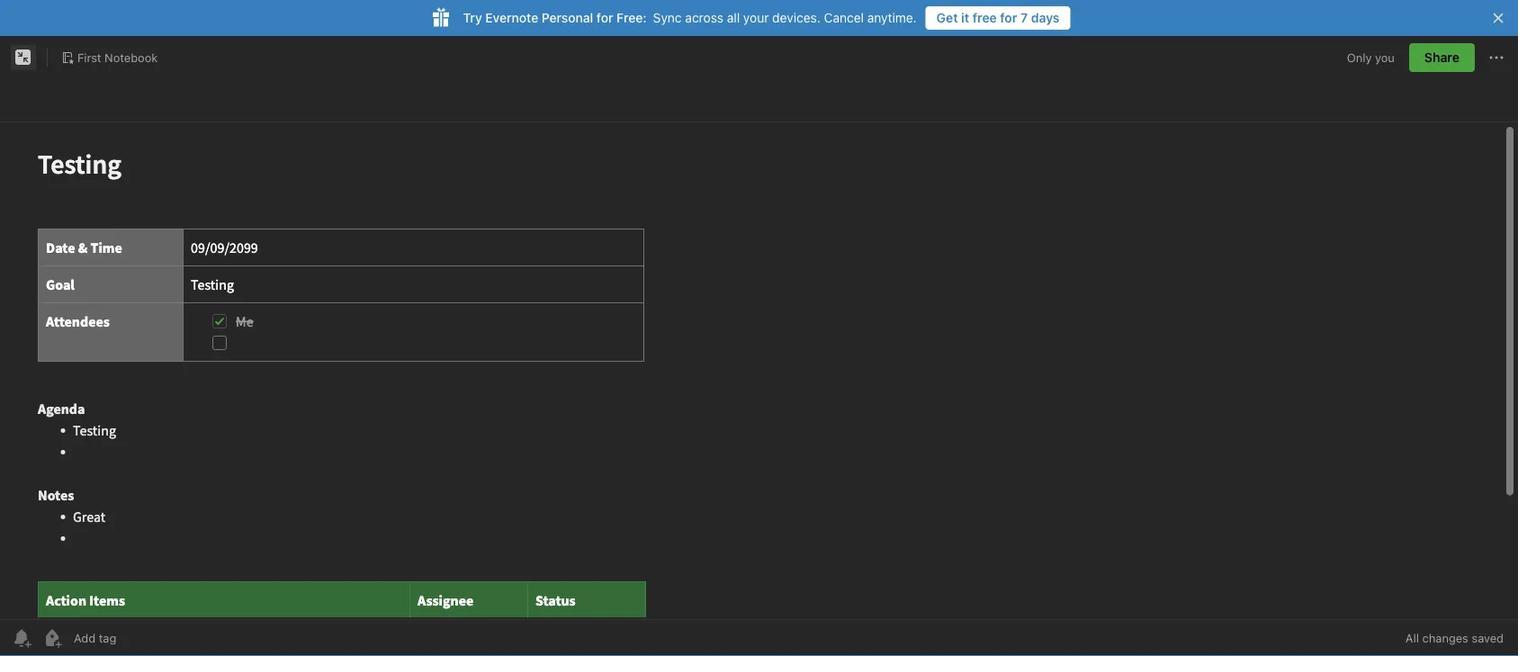 Task type: locate. For each thing, give the bounding box(es) containing it.
only you
[[1347, 51, 1395, 64]]

evernote
[[486, 10, 539, 25]]

all changes saved
[[1406, 631, 1504, 645]]

2 for from the left
[[1000, 10, 1018, 25]]

1 horizontal spatial for
[[1000, 10, 1018, 25]]

more actions image
[[1486, 47, 1508, 68]]

for inside button
[[1000, 10, 1018, 25]]

Add tag field
[[72, 631, 207, 646]]

get
[[937, 10, 958, 25]]

try
[[463, 10, 482, 25]]

saved
[[1472, 631, 1504, 645]]

for left 7
[[1000, 10, 1018, 25]]

try evernote personal for free: sync across all your devices. cancel anytime.
[[463, 10, 917, 25]]

across
[[685, 10, 724, 25]]

get it free for 7 days
[[937, 10, 1060, 25]]

devices.
[[773, 10, 821, 25]]

for left free:
[[597, 10, 613, 25]]

your
[[743, 10, 769, 25]]

0 horizontal spatial for
[[597, 10, 613, 25]]

7
[[1021, 10, 1028, 25]]

share button
[[1410, 43, 1475, 72]]

More actions field
[[1486, 43, 1508, 72]]

get it free for 7 days button
[[926, 6, 1071, 30]]

for for 7
[[1000, 10, 1018, 25]]

cancel
[[824, 10, 864, 25]]

add tag image
[[41, 627, 63, 649]]

1 for from the left
[[597, 10, 613, 25]]

for
[[597, 10, 613, 25], [1000, 10, 1018, 25]]

first
[[77, 51, 101, 64]]

collapse note image
[[13, 47, 34, 68]]



Task type: describe. For each thing, give the bounding box(es) containing it.
personal
[[542, 10, 593, 25]]

all
[[1406, 631, 1420, 645]]

it
[[962, 10, 970, 25]]

days
[[1031, 10, 1060, 25]]

add a reminder image
[[11, 627, 32, 649]]

you
[[1376, 51, 1395, 64]]

Note Editor text field
[[0, 122, 1519, 619]]

share
[[1425, 50, 1460, 65]]

first notebook
[[77, 51, 158, 64]]

for for free:
[[597, 10, 613, 25]]

notebook
[[105, 51, 158, 64]]

only
[[1347, 51, 1372, 64]]

first notebook button
[[55, 45, 164, 70]]

all
[[727, 10, 740, 25]]

sync
[[653, 10, 682, 25]]

changes
[[1423, 631, 1469, 645]]

free:
[[617, 10, 647, 25]]

anytime.
[[868, 10, 917, 25]]

note window element
[[0, 36, 1519, 656]]

free
[[973, 10, 997, 25]]



Task type: vqa. For each thing, say whether or not it's contained in the screenshot.
Sort options field
no



